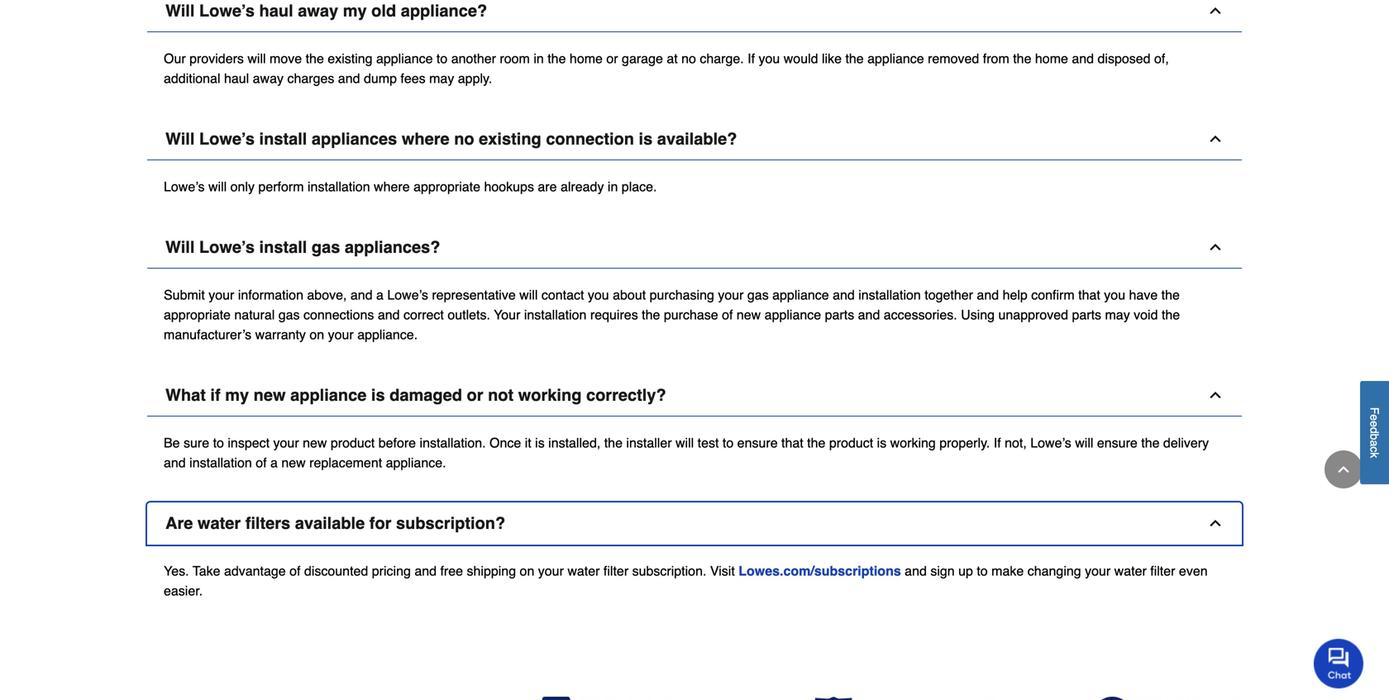 Task type: locate. For each thing, give the bounding box(es) containing it.
may right the fees
[[429, 71, 454, 86]]

1 horizontal spatial if
[[994, 436, 1001, 451]]

2 horizontal spatial of
[[722, 307, 733, 323]]

1 vertical spatial on
[[520, 564, 535, 579]]

a for b
[[1368, 441, 1382, 447]]

0 vertical spatial haul
[[259, 1, 293, 20]]

gas up above,
[[312, 238, 340, 257]]

1 will from the top
[[165, 1, 195, 20]]

parts
[[825, 307, 855, 323], [1072, 307, 1102, 323]]

1 horizontal spatial home
[[1035, 51, 1069, 66]]

inspect
[[228, 436, 270, 451]]

in left place.
[[608, 179, 618, 194]]

your inside 'and sign up to make changing your water filter even easier.'
[[1085, 564, 1111, 579]]

it
[[525, 436, 532, 451]]

c
[[1368, 447, 1382, 453]]

f e e d b a c k
[[1368, 408, 1382, 459]]

gas up warranty
[[279, 307, 300, 323]]

0 horizontal spatial if
[[748, 51, 755, 66]]

1 vertical spatial haul
[[224, 71, 249, 86]]

of right purchase on the top
[[722, 307, 733, 323]]

in right room
[[534, 51, 544, 66]]

new up the inspect
[[254, 386, 286, 405]]

connections
[[304, 307, 374, 323]]

a dark blue background check icon. image
[[429, 697, 682, 701]]

0 horizontal spatial or
[[467, 386, 483, 405]]

0 horizontal spatial gas
[[279, 307, 300, 323]]

move
[[270, 51, 302, 66]]

appropriate inside submit your information above, and a lowe's representative will contact you about purchasing your gas appliance and installation together and help confirm that you have the appropriate natural gas connections and correct outlets. your installation requires the purchase of new appliance parts and accessories. using unapproved parts may void the manufacturer's warranty on your appliance.
[[164, 307, 231, 323]]

2 horizontal spatial a
[[1368, 441, 1382, 447]]

your down connections
[[328, 327, 354, 342]]

of inside 'be sure to inspect your new product before installation. once it is installed, the installer will test to ensure that the product is working properly. if not, lowe's will ensure the delivery and installation of a new replacement appliance.'
[[256, 455, 267, 471]]

2 horizontal spatial you
[[1104, 287, 1126, 303]]

existing up hookups
[[479, 129, 542, 149]]

installation inside 'be sure to inspect your new product before installation. once it is installed, the installer will test to ensure that the product is working properly. if not, lowe's will ensure the delivery and installation of a new replacement appliance.'
[[190, 455, 252, 471]]

1 horizontal spatial gas
[[312, 238, 340, 257]]

1 horizontal spatial working
[[891, 436, 936, 451]]

at
[[667, 51, 678, 66]]

water
[[198, 514, 241, 533], [568, 564, 600, 579], [1115, 564, 1147, 579]]

charges
[[287, 71, 334, 86]]

filter left even
[[1151, 564, 1176, 579]]

install up "perform"
[[259, 129, 307, 149]]

1 vertical spatial my
[[225, 386, 249, 405]]

1 horizontal spatial a
[[376, 287, 384, 303]]

1 horizontal spatial away
[[298, 1, 338, 20]]

of right advantage
[[290, 564, 301, 579]]

1 vertical spatial in
[[608, 179, 618, 194]]

2 will from the top
[[165, 129, 195, 149]]

filter left subscription.
[[604, 564, 629, 579]]

pricing
[[372, 564, 411, 579]]

easier.
[[164, 584, 203, 599]]

0 horizontal spatial filter
[[604, 564, 629, 579]]

1 horizontal spatial may
[[1105, 307, 1130, 323]]

chat invite button image
[[1314, 639, 1365, 689]]

0 horizontal spatial ensure
[[738, 436, 778, 451]]

or left 'not'
[[467, 386, 483, 405]]

1 vertical spatial appropriate
[[164, 307, 231, 323]]

old
[[371, 1, 396, 20]]

gas
[[312, 238, 340, 257], [748, 287, 769, 303], [279, 307, 300, 323]]

lowe's down only
[[199, 238, 255, 257]]

0 horizontal spatial home
[[570, 51, 603, 66]]

install up the information
[[259, 238, 307, 257]]

0 vertical spatial appliance.
[[357, 327, 418, 342]]

if inside 'be sure to inspect your new product before installation. once it is installed, the installer will test to ensure that the product is working properly. if not, lowe's will ensure the delivery and installation of a new replacement appliance.'
[[994, 436, 1001, 451]]

lowe's up the providers at the left of the page
[[199, 1, 255, 20]]

where up lowe's will only perform installation where appropriate hookups are already in place.
[[402, 129, 450, 149]]

0 vertical spatial a
[[376, 287, 384, 303]]

2 horizontal spatial water
[[1115, 564, 1147, 579]]

if left not,
[[994, 436, 1001, 451]]

home
[[570, 51, 603, 66], [1035, 51, 1069, 66]]

to left another
[[437, 51, 448, 66]]

1 vertical spatial gas
[[748, 287, 769, 303]]

filter inside 'and sign up to make changing your water filter even easier.'
[[1151, 564, 1176, 579]]

your right the inspect
[[273, 436, 299, 451]]

0 vertical spatial install
[[259, 129, 307, 149]]

away up move
[[298, 1, 338, 20]]

lowe's up only
[[199, 129, 255, 149]]

0 vertical spatial appropriate
[[414, 179, 481, 194]]

0 vertical spatial working
[[518, 386, 582, 405]]

installation down appliances
[[308, 179, 370, 194]]

0 horizontal spatial product
[[331, 436, 375, 451]]

even
[[1179, 564, 1208, 579]]

a up "k"
[[1368, 441, 1382, 447]]

2 vertical spatial gas
[[279, 307, 300, 323]]

1 vertical spatial no
[[454, 129, 474, 149]]

2 vertical spatial of
[[290, 564, 301, 579]]

1 install from the top
[[259, 129, 307, 149]]

0 vertical spatial where
[[402, 129, 450, 149]]

2 vertical spatial will
[[165, 238, 195, 257]]

filter
[[604, 564, 629, 579], [1151, 564, 1176, 579]]

your right changing
[[1085, 564, 1111, 579]]

correctly?
[[586, 386, 666, 405]]

away down move
[[253, 71, 284, 86]]

1 vertical spatial a
[[1368, 441, 1382, 447]]

may left void
[[1105, 307, 1130, 323]]

haul
[[259, 1, 293, 20], [224, 71, 249, 86]]

0 horizontal spatial may
[[429, 71, 454, 86]]

home right from
[[1035, 51, 1069, 66]]

d
[[1368, 428, 1382, 434]]

appliance. down before
[[386, 455, 446, 471]]

my
[[343, 1, 367, 20], [225, 386, 249, 405]]

0 horizontal spatial in
[[534, 51, 544, 66]]

lowe's right not,
[[1031, 436, 1072, 451]]

1 parts from the left
[[825, 307, 855, 323]]

1 vertical spatial appliance.
[[386, 455, 446, 471]]

a up filters
[[270, 455, 278, 471]]

2 vertical spatial a
[[270, 455, 278, 471]]

will left move
[[248, 51, 266, 66]]

0 vertical spatial if
[[748, 51, 755, 66]]

my right if
[[225, 386, 249, 405]]

lowe's left only
[[164, 179, 205, 194]]

0 vertical spatial no
[[682, 51, 696, 66]]

1 horizontal spatial product
[[829, 436, 874, 451]]

0 horizontal spatial on
[[310, 327, 324, 342]]

1 horizontal spatial haul
[[259, 1, 293, 20]]

a inside submit your information above, and a lowe's representative will contact you about purchasing your gas appliance and installation together and help confirm that you have the appropriate natural gas connections and correct outlets. your installation requires the purchase of new appliance parts and accessories. using unapproved parts may void the manufacturer's warranty on your appliance.
[[376, 287, 384, 303]]

e up b
[[1368, 421, 1382, 428]]

on right shipping
[[520, 564, 535, 579]]

0 vertical spatial existing
[[328, 51, 373, 66]]

parts left accessories.
[[825, 307, 855, 323]]

0 vertical spatial away
[[298, 1, 338, 20]]

1 vertical spatial away
[[253, 71, 284, 86]]

providers
[[190, 51, 244, 66]]

0 vertical spatial in
[[534, 51, 544, 66]]

in for existing
[[608, 179, 618, 194]]

new right purchase on the top
[[737, 307, 761, 323]]

chevron up image inside the are water filters available for subscription? button
[[1208, 515, 1224, 532]]

be sure to inspect your new product before installation. once it is installed, the installer will test to ensure that the product is working properly. if not, lowe's will ensure the delivery and installation of a new replacement appliance.
[[164, 436, 1209, 471]]

where inside button
[[402, 129, 450, 149]]

haul up move
[[259, 1, 293, 20]]

will up the our
[[165, 1, 195, 20]]

0 horizontal spatial haul
[[224, 71, 249, 86]]

appliances
[[312, 129, 397, 149]]

1 vertical spatial install
[[259, 238, 307, 257]]

ensure left delivery
[[1097, 436, 1138, 451]]

1 vertical spatial working
[[891, 436, 936, 451]]

my left "old"
[[343, 1, 367, 20]]

1 horizontal spatial or
[[607, 51, 618, 66]]

will down additional
[[165, 129, 195, 149]]

or left the garage
[[607, 51, 618, 66]]

2 install from the top
[[259, 238, 307, 257]]

1 vertical spatial may
[[1105, 307, 1130, 323]]

to right the 'up'
[[977, 564, 988, 579]]

1 horizontal spatial parts
[[1072, 307, 1102, 323]]

0 horizontal spatial that
[[782, 436, 804, 451]]

a inside 'be sure to inspect your new product before installation. once it is installed, the installer will test to ensure that the product is working properly. if not, lowe's will ensure the delivery and installation of a new replacement appliance.'
[[270, 455, 278, 471]]

requires
[[590, 307, 638, 323]]

1 vertical spatial or
[[467, 386, 483, 405]]

0 horizontal spatial away
[[253, 71, 284, 86]]

lowe's will only perform installation where appropriate hookups are already in place.
[[164, 179, 657, 194]]

that
[[1079, 287, 1101, 303], [782, 436, 804, 451]]

shipping
[[467, 564, 516, 579]]

1 horizontal spatial in
[[608, 179, 618, 194]]

is
[[639, 129, 653, 149], [371, 386, 385, 405], [535, 436, 545, 451], [877, 436, 887, 451]]

1 vertical spatial where
[[374, 179, 410, 194]]

connection
[[546, 129, 634, 149]]

haul down the providers at the left of the page
[[224, 71, 249, 86]]

not
[[488, 386, 514, 405]]

2 filter from the left
[[1151, 564, 1176, 579]]

filters
[[245, 514, 290, 533]]

are
[[165, 514, 193, 533]]

a
[[376, 287, 384, 303], [1368, 441, 1382, 447], [270, 455, 278, 471]]

of,
[[1155, 51, 1169, 66]]

0 vertical spatial gas
[[312, 238, 340, 257]]

you left would
[[759, 51, 780, 66]]

yes.
[[164, 564, 189, 579]]

1 horizontal spatial of
[[290, 564, 301, 579]]

will left only
[[208, 179, 227, 194]]

appropriate down "will lowe's install appliances where no existing connection is available?"
[[414, 179, 481, 194]]

existing up dump
[[328, 51, 373, 66]]

0 vertical spatial that
[[1079, 287, 1101, 303]]

to right test
[[723, 436, 734, 451]]

may
[[429, 71, 454, 86], [1105, 307, 1130, 323]]

install
[[259, 129, 307, 149], [259, 238, 307, 257]]

1 horizontal spatial no
[[682, 51, 696, 66]]

away inside our providers will move the existing appliance to another room in the home or garage at no charge. if you would like the appliance removed from the home and disposed of, additional haul away charges and dump fees may apply.
[[253, 71, 284, 86]]

0 horizontal spatial of
[[256, 455, 267, 471]]

no down apply.
[[454, 129, 474, 149]]

f
[[1368, 408, 1382, 415]]

existing
[[328, 51, 373, 66], [479, 129, 542, 149]]

1 filter from the left
[[604, 564, 629, 579]]

submit your information above, and a lowe's representative will contact you about purchasing your gas appliance and installation together and help confirm that you have the appropriate natural gas connections and correct outlets. your installation requires the purchase of new appliance parts and accessories. using unapproved parts may void the manufacturer's warranty on your appliance.
[[164, 287, 1180, 342]]

ensure right test
[[738, 436, 778, 451]]

is inside what if my new appliance is damaged or not working correctly? button
[[371, 386, 385, 405]]

will for will lowe's install gas appliances?
[[165, 238, 195, 257]]

lowe's up correct
[[387, 287, 428, 303]]

of down the inspect
[[256, 455, 267, 471]]

installation up accessories.
[[859, 287, 921, 303]]

appliance. inside submit your information above, and a lowe's representative will contact you about purchasing your gas appliance and installation together and help confirm that you have the appropriate natural gas connections and correct outlets. your installation requires the purchase of new appliance parts and accessories. using unapproved parts may void the manufacturer's warranty on your appliance.
[[357, 327, 418, 342]]

existing inside our providers will move the existing appliance to another room in the home or garage at no charge. if you would like the appliance removed from the home and disposed of, additional haul away charges and dump fees may apply.
[[328, 51, 373, 66]]

above,
[[307, 287, 347, 303]]

what if my new appliance is damaged or not working correctly? button
[[147, 375, 1242, 417]]

install for appliances
[[259, 129, 307, 149]]

home left the garage
[[570, 51, 603, 66]]

installation
[[308, 179, 370, 194], [859, 287, 921, 303], [524, 307, 587, 323], [190, 455, 252, 471]]

1 vertical spatial of
[[256, 455, 267, 471]]

no inside our providers will move the existing appliance to another room in the home or garage at no charge. if you would like the appliance removed from the home and disposed of, additional haul away charges and dump fees may apply.
[[682, 51, 696, 66]]

working left properly.
[[891, 436, 936, 451]]

where up appliances?
[[374, 179, 410, 194]]

1 horizontal spatial ensure
[[1097, 436, 1138, 451]]

0 vertical spatial my
[[343, 1, 367, 20]]

0 vertical spatial or
[[607, 51, 618, 66]]

0 horizontal spatial my
[[225, 386, 249, 405]]

1 e from the top
[[1368, 415, 1382, 421]]

1 vertical spatial that
[[782, 436, 804, 451]]

chevron up image
[[1208, 3, 1224, 19], [1208, 239, 1224, 256], [1208, 387, 1224, 404], [1336, 462, 1352, 478], [1208, 515, 1224, 532]]

a blue badge icon. image
[[708, 697, 960, 701]]

0 horizontal spatial no
[[454, 129, 474, 149]]

1 home from the left
[[570, 51, 603, 66]]

available?
[[657, 129, 737, 149]]

2 product from the left
[[829, 436, 874, 451]]

1 horizontal spatial on
[[520, 564, 535, 579]]

3 will from the top
[[165, 238, 195, 257]]

you up requires
[[588, 287, 609, 303]]

install for gas
[[259, 238, 307, 257]]

to inside 'and sign up to make changing your water filter even easier.'
[[977, 564, 988, 579]]

that inside 'be sure to inspect your new product before installation. once it is installed, the installer will test to ensure that the product is working properly. if not, lowe's will ensure the delivery and installation of a new replacement appliance.'
[[782, 436, 804, 451]]

0 horizontal spatial water
[[198, 514, 241, 533]]

or inside our providers will move the existing appliance to another room in the home or garage at no charge. if you would like the appliance removed from the home and disposed of, additional haul away charges and dump fees may apply.
[[607, 51, 618, 66]]

new left "replacement" on the bottom left of page
[[281, 455, 306, 471]]

you inside our providers will move the existing appliance to another room in the home or garage at no charge. if you would like the appliance removed from the home and disposed of, additional haul away charges and dump fees may apply.
[[759, 51, 780, 66]]

0 horizontal spatial appropriate
[[164, 307, 231, 323]]

ensure
[[738, 436, 778, 451], [1097, 436, 1138, 451]]

subscription.
[[632, 564, 707, 579]]

0 vertical spatial of
[[722, 307, 733, 323]]

gas right purchasing
[[748, 287, 769, 303]]

or inside button
[[467, 386, 483, 405]]

if right charge. on the top right
[[748, 51, 755, 66]]

appliance. down correct
[[357, 327, 418, 342]]

a down appliances?
[[376, 287, 384, 303]]

1 horizontal spatial you
[[759, 51, 780, 66]]

parts down confirm
[[1072, 307, 1102, 323]]

scroll to top element
[[1325, 451, 1363, 489]]

will right not,
[[1075, 436, 1094, 451]]

0 vertical spatial on
[[310, 327, 324, 342]]

in inside our providers will move the existing appliance to another room in the home or garage at no charge. if you would like the appliance removed from the home and disposed of, additional haul away charges and dump fees may apply.
[[534, 51, 544, 66]]

0 vertical spatial may
[[429, 71, 454, 86]]

0 vertical spatial will
[[165, 1, 195, 20]]

confirm
[[1032, 287, 1075, 303]]

0 horizontal spatial parts
[[825, 307, 855, 323]]

working inside 'be sure to inspect your new product before installation. once it is installed, the installer will test to ensure that the product is working properly. if not, lowe's will ensure the delivery and installation of a new replacement appliance.'
[[891, 436, 936, 451]]

appropriate up manufacturer's
[[164, 307, 231, 323]]

and
[[1072, 51, 1094, 66], [338, 71, 360, 86], [351, 287, 373, 303], [833, 287, 855, 303], [977, 287, 999, 303], [378, 307, 400, 323], [858, 307, 880, 323], [164, 455, 186, 471], [415, 564, 437, 579], [905, 564, 927, 579]]

or
[[607, 51, 618, 66], [467, 386, 483, 405]]

sure
[[184, 436, 209, 451]]

to
[[437, 51, 448, 66], [213, 436, 224, 451], [723, 436, 734, 451], [977, 564, 988, 579]]

no right at
[[682, 51, 696, 66]]

installation down contact
[[524, 307, 587, 323]]

will lowe's install appliances where no existing connection is available? button
[[147, 118, 1242, 161]]

chevron up image inside what if my new appliance is damaged or not working correctly? button
[[1208, 387, 1224, 404]]

1 horizontal spatial filter
[[1151, 564, 1176, 579]]

will
[[165, 1, 195, 20], [165, 129, 195, 149], [165, 238, 195, 257]]

e
[[1368, 415, 1382, 421], [1368, 421, 1382, 428]]

a inside button
[[1368, 441, 1382, 447]]

k
[[1368, 453, 1382, 459]]

installation down sure on the left bottom of the page
[[190, 455, 252, 471]]

product
[[331, 436, 375, 451], [829, 436, 874, 451]]

chevron up image inside will lowe's haul away my old appliance? button
[[1208, 3, 1224, 19]]

1 vertical spatial if
[[994, 436, 1001, 451]]

installation.
[[420, 436, 486, 451]]

1 horizontal spatial existing
[[479, 129, 542, 149]]

will up submit
[[165, 238, 195, 257]]

0 horizontal spatial working
[[518, 386, 582, 405]]

no
[[682, 51, 696, 66], [454, 129, 474, 149]]

in
[[534, 51, 544, 66], [608, 179, 618, 194]]

you left "have"
[[1104, 287, 1126, 303]]

e up d on the right of page
[[1368, 415, 1382, 421]]

make
[[992, 564, 1024, 579]]

working right 'not'
[[518, 386, 582, 405]]

on down connections
[[310, 327, 324, 342]]

will for will lowe's haul away my old appliance?
[[165, 1, 195, 20]]

will inside our providers will move the existing appliance to another room in the home or garage at no charge. if you would like the appliance removed from the home and disposed of, additional haul away charges and dump fees may apply.
[[248, 51, 266, 66]]

1 horizontal spatial that
[[1079, 287, 1101, 303]]

0 horizontal spatial existing
[[328, 51, 373, 66]]

free
[[440, 564, 463, 579]]

1 vertical spatial existing
[[479, 129, 542, 149]]

your
[[209, 287, 234, 303], [718, 287, 744, 303], [328, 327, 354, 342], [273, 436, 299, 451], [538, 564, 564, 579], [1085, 564, 1111, 579]]

the
[[306, 51, 324, 66], [548, 51, 566, 66], [846, 51, 864, 66], [1013, 51, 1032, 66], [1162, 287, 1180, 303], [642, 307, 660, 323], [1162, 307, 1180, 323], [604, 436, 623, 451], [807, 436, 826, 451], [1142, 436, 1160, 451]]

0 horizontal spatial a
[[270, 455, 278, 471]]

will up your
[[520, 287, 538, 303]]

1 vertical spatial will
[[165, 129, 195, 149]]



Task type: describe. For each thing, give the bounding box(es) containing it.
test
[[698, 436, 719, 451]]

void
[[1134, 307, 1158, 323]]

will lowe's install gas appliances?
[[165, 238, 440, 257]]

not,
[[1005, 436, 1027, 451]]

be
[[164, 436, 180, 451]]

and inside 'be sure to inspect your new product before installation. once it is installed, the installer will test to ensure that the product is working properly. if not, lowe's will ensure the delivery and installation of a new replacement appliance.'
[[164, 455, 186, 471]]

no inside button
[[454, 129, 474, 149]]

damaged
[[390, 386, 462, 405]]

accessories.
[[884, 307, 958, 323]]

2 ensure from the left
[[1097, 436, 1138, 451]]

will lowe's install gas appliances? button
[[147, 227, 1242, 269]]

have
[[1129, 287, 1158, 303]]

take
[[193, 564, 220, 579]]

sign
[[931, 564, 955, 579]]

chevron up image inside will lowe's install gas appliances? button
[[1208, 239, 1224, 256]]

2 home from the left
[[1035, 51, 1069, 66]]

discounted
[[304, 564, 368, 579]]

a blue 1-year labor warranty icon. image
[[987, 697, 1239, 701]]

1 horizontal spatial appropriate
[[414, 179, 481, 194]]

up
[[959, 564, 973, 579]]

representative
[[432, 287, 516, 303]]

hookups
[[484, 179, 534, 194]]

would
[[784, 51, 818, 66]]

new inside what if my new appliance is damaged or not working correctly? button
[[254, 386, 286, 405]]

your right submit
[[209, 287, 234, 303]]

chevron up image for subscription?
[[1208, 515, 1224, 532]]

appliance?
[[401, 1, 487, 20]]

if inside our providers will move the existing appliance to another room in the home or garage at no charge. if you would like the appliance removed from the home and disposed of, additional haul away charges and dump fees may apply.
[[748, 51, 755, 66]]

only
[[230, 179, 255, 194]]

what
[[165, 386, 206, 405]]

chevron up image for is
[[1208, 387, 1224, 404]]

f e e d b a c k button
[[1361, 381, 1390, 485]]

appliance inside what if my new appliance is damaged or not working correctly? button
[[290, 386, 367, 405]]

of inside submit your information above, and a lowe's representative will contact you about purchasing your gas appliance and installation together and help confirm that you have the appropriate natural gas connections and correct outlets. your installation requires the purchase of new appliance parts and accessories. using unapproved parts may void the manufacturer's warranty on your appliance.
[[722, 307, 733, 323]]

like
[[822, 51, 842, 66]]

your
[[494, 307, 521, 323]]

may inside submit your information above, and a lowe's representative will contact you about purchasing your gas appliance and installation together and help confirm that you have the appropriate natural gas connections and correct outlets. your installation requires the purchase of new appliance parts and accessories. using unapproved parts may void the manufacturer's warranty on your appliance.
[[1105, 307, 1130, 323]]

our providers will move the existing appliance to another room in the home or garage at no charge. if you would like the appliance removed from the home and disposed of, additional haul away charges and dump fees may apply.
[[164, 51, 1169, 86]]

visit
[[710, 564, 735, 579]]

on inside submit your information above, and a lowe's representative will contact you about purchasing your gas appliance and installation together and help confirm that you have the appropriate natural gas connections and correct outlets. your installation requires the purchase of new appliance parts and accessories. using unapproved parts may void the manufacturer's warranty on your appliance.
[[310, 327, 324, 342]]

b
[[1368, 434, 1382, 441]]

your inside 'be sure to inspect your new product before installation. once it is installed, the installer will test to ensure that the product is working properly. if not, lowe's will ensure the delivery and installation of a new replacement appliance.'
[[273, 436, 299, 451]]

haul inside our providers will move the existing appliance to another room in the home or garage at no charge. if you would like the appliance removed from the home and disposed of, additional haul away charges and dump fees may apply.
[[224, 71, 249, 86]]

about
[[613, 287, 646, 303]]

in for appliance?
[[534, 51, 544, 66]]

another
[[451, 51, 496, 66]]

to right sure on the left bottom of the page
[[213, 436, 224, 451]]

if
[[210, 386, 221, 405]]

0 horizontal spatial you
[[588, 287, 609, 303]]

apply.
[[458, 71, 492, 86]]

will inside submit your information above, and a lowe's representative will contact you about purchasing your gas appliance and installation together and help confirm that you have the appropriate natural gas connections and correct outlets. your installation requires the purchase of new appliance parts and accessories. using unapproved parts may void the manufacturer's warranty on your appliance.
[[520, 287, 538, 303]]

charge.
[[700, 51, 744, 66]]

place.
[[622, 179, 657, 194]]

and inside 'and sign up to make changing your water filter even easier.'
[[905, 564, 927, 579]]

2 horizontal spatial gas
[[748, 287, 769, 303]]

are water filters available for subscription?
[[165, 514, 506, 533]]

replacement
[[309, 455, 382, 471]]

will lowe's install appliances where no existing connection is available?
[[165, 129, 737, 149]]

lowe's inside submit your information above, and a lowe's representative will contact you about purchasing your gas appliance and installation together and help confirm that you have the appropriate natural gas connections and correct outlets. your installation requires the purchase of new appliance parts and accessories. using unapproved parts may void the manufacturer's warranty on your appliance.
[[387, 287, 428, 303]]

water inside button
[[198, 514, 241, 533]]

to inside our providers will move the existing appliance to another room in the home or garage at no charge. if you would like the appliance removed from the home and disposed of, additional haul away charges and dump fees may apply.
[[437, 51, 448, 66]]

help
[[1003, 287, 1028, 303]]

lowe's inside 'be sure to inspect your new product before installation. once it is installed, the installer will test to ensure that the product is working properly. if not, lowe's will ensure the delivery and installation of a new replacement appliance.'
[[1031, 436, 1072, 451]]

removed
[[928, 51, 980, 66]]

outlets.
[[448, 307, 490, 323]]

lowes.com/subscriptions link
[[739, 564, 901, 579]]

your right shipping
[[538, 564, 564, 579]]

chevron up image for old
[[1208, 3, 1224, 19]]

our
[[164, 51, 186, 66]]

1 horizontal spatial water
[[568, 564, 600, 579]]

using
[[961, 307, 995, 323]]

is inside will lowe's install appliances where no existing connection is available? button
[[639, 129, 653, 149]]

before
[[379, 436, 416, 451]]

what if my new appliance is damaged or not working correctly?
[[165, 386, 666, 405]]

purchasing
[[650, 287, 715, 303]]

installer
[[626, 436, 672, 451]]

dump
[[364, 71, 397, 86]]

new inside submit your information above, and a lowe's representative will contact you about purchasing your gas appliance and installation together and help confirm that you have the appropriate natural gas connections and correct outlets. your installation requires the purchase of new appliance parts and accessories. using unapproved parts may void the manufacturer's warranty on your appliance.
[[737, 307, 761, 323]]

submit
[[164, 287, 205, 303]]

changing
[[1028, 564, 1082, 579]]

will for will lowe's install appliances where no existing connection is available?
[[165, 129, 195, 149]]

disposed
[[1098, 51, 1151, 66]]

that inside submit your information above, and a lowe's representative will contact you about purchasing your gas appliance and installation together and help confirm that you have the appropriate natural gas connections and correct outlets. your installation requires the purchase of new appliance parts and accessories. using unapproved parts may void the manufacturer's warranty on your appliance.
[[1079, 287, 1101, 303]]

together
[[925, 287, 973, 303]]

will lowe's haul away my old appliance?
[[165, 1, 487, 20]]

correct
[[404, 307, 444, 323]]

water inside 'and sign up to make changing your water filter even easier.'
[[1115, 564, 1147, 579]]

for
[[370, 514, 392, 533]]

information
[[238, 287, 304, 303]]

chevron up image
[[1208, 131, 1224, 147]]

chevron up image inside scroll to top element
[[1336, 462, 1352, 478]]

and sign up to make changing your water filter even easier.
[[164, 564, 1208, 599]]

properly.
[[940, 436, 990, 451]]

delivery
[[1164, 436, 1209, 451]]

2 parts from the left
[[1072, 307, 1102, 323]]

working inside button
[[518, 386, 582, 405]]

from
[[983, 51, 1010, 66]]

subscription?
[[396, 514, 506, 533]]

fees
[[401, 71, 426, 86]]

warranty
[[255, 327, 306, 342]]

your up purchase on the top
[[718, 287, 744, 303]]

once
[[490, 436, 521, 451]]

are water filters available for subscription? button
[[147, 503, 1242, 545]]

may inside our providers will move the existing appliance to another room in the home or garage at no charge. if you would like the appliance removed from the home and disposed of, additional haul away charges and dump fees may apply.
[[429, 71, 454, 86]]

are
[[538, 179, 557, 194]]

garage
[[622, 51, 663, 66]]

already
[[561, 179, 604, 194]]

existing inside button
[[479, 129, 542, 149]]

haul inside button
[[259, 1, 293, 20]]

will left test
[[676, 436, 694, 451]]

away inside will lowe's haul away my old appliance? button
[[298, 1, 338, 20]]

appliances?
[[345, 238, 440, 257]]

appliance. inside 'be sure to inspect your new product before installation. once it is installed, the installer will test to ensure that the product is working properly. if not, lowe's will ensure the delivery and installation of a new replacement appliance.'
[[386, 455, 446, 471]]

natural
[[234, 307, 275, 323]]

room
[[500, 51, 530, 66]]

additional
[[164, 71, 220, 86]]

1 horizontal spatial my
[[343, 1, 367, 20]]

a for and
[[376, 287, 384, 303]]

advantage
[[224, 564, 286, 579]]

new up "replacement" on the bottom left of page
[[303, 436, 327, 451]]

1 product from the left
[[331, 436, 375, 451]]

perform
[[258, 179, 304, 194]]

purchase
[[664, 307, 718, 323]]

lowes.com/subscriptions
[[739, 564, 901, 579]]

gas inside button
[[312, 238, 340, 257]]

1 ensure from the left
[[738, 436, 778, 451]]

2 e from the top
[[1368, 421, 1382, 428]]

contact
[[542, 287, 584, 303]]

installed,
[[548, 436, 601, 451]]

unapproved
[[999, 307, 1069, 323]]



Task type: vqa. For each thing, say whether or not it's contained in the screenshot.
"installation"
yes



